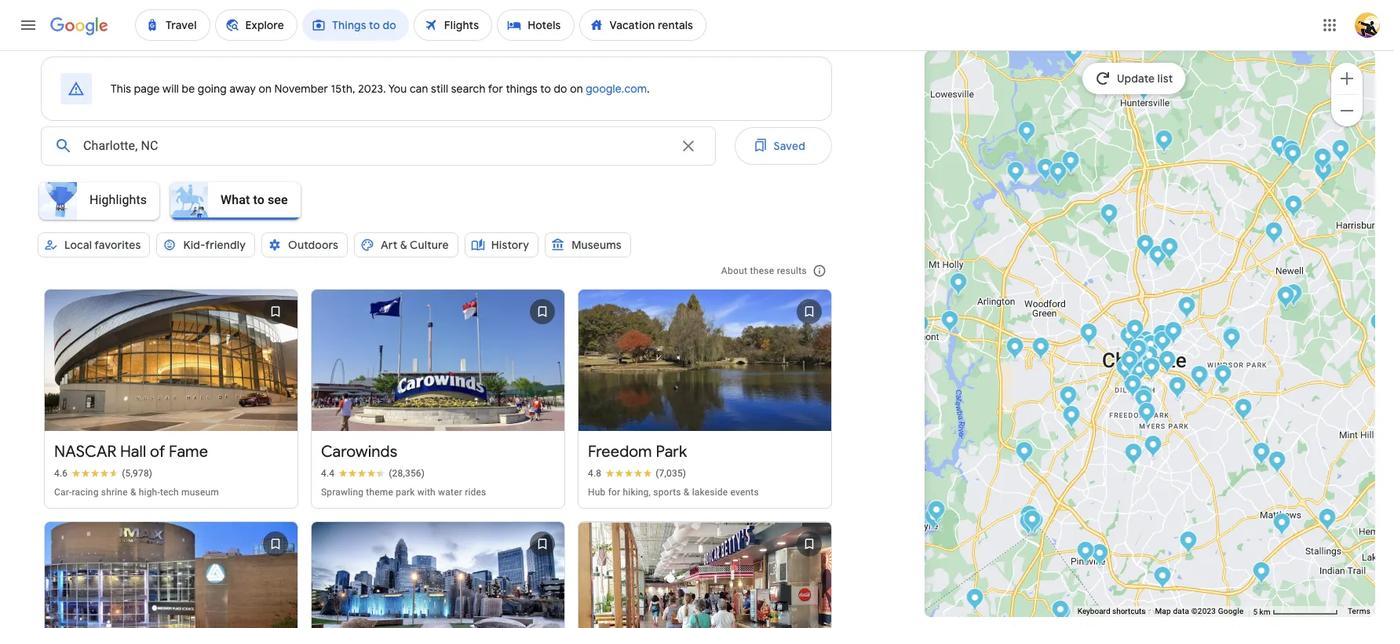 Task type: describe. For each thing, give the bounding box(es) containing it.
be
[[182, 82, 195, 96]]

big rock nature preserve image
[[1154, 566, 1172, 592]]

mcdowell nature preserve image
[[925, 507, 943, 533]]

5
[[1254, 607, 1258, 616]]

east independence boulevard image
[[1319, 508, 1337, 534]]

freedom park image
[[1135, 385, 1153, 411]]

woodstock express image
[[1026, 510, 1044, 536]]

frazier park image
[[1120, 326, 1138, 352]]

colonel francis j. beatty park image
[[1253, 561, 1271, 587]]

2 on from the left
[[570, 82, 583, 96]]

zmax dragway image
[[1314, 148, 1332, 174]]

museum of illusions - charlotte image
[[1129, 341, 1147, 367]]

hall
[[120, 442, 146, 462]]

mustang owner's museum image
[[1332, 139, 1350, 165]]

(5,978)
[[122, 468, 153, 479]]

highlights
[[90, 192, 147, 207]]

highlights link
[[35, 182, 166, 220]]

save discovery place science to collection image
[[257, 526, 294, 563]]

renaissance park image
[[1063, 405, 1081, 431]]

4.6
[[54, 468, 68, 479]]

the green image
[[1131, 339, 1149, 365]]

frankie's of charlotte image
[[1156, 130, 1174, 155]]

local favorites button
[[38, 226, 150, 264]]

google.com link
[[586, 82, 647, 96]]

keyboard shortcuts
[[1078, 607, 1146, 616]]

this page will be going away on november 15th, 2023. you can still search for things to do on google.com .
[[111, 82, 650, 96]]

(28,356)
[[389, 468, 425, 479]]

still
[[431, 82, 449, 96]]

kid-friendly button
[[157, 226, 255, 264]]

with
[[417, 487, 436, 498]]

keyboard
[[1078, 607, 1111, 616]]

kevin loftin riverfront park image
[[941, 310, 959, 336]]

0 horizontal spatial &
[[130, 487, 136, 498]]

sprawling theme park with water rides
[[321, 487, 486, 498]]

latta nature preserve image
[[1063, 152, 1081, 177]]

carolina goldrusher image
[[1021, 508, 1039, 534]]

freedom
[[588, 442, 652, 462]]

filters list inside form
[[35, 226, 832, 280]]

wing haven image
[[1138, 402, 1156, 428]]

you
[[388, 82, 407, 96]]

high-
[[139, 487, 160, 498]]

big air trampoline park image
[[1269, 451, 1287, 477]]

discovery place kids-huntersville image
[[1135, 78, 1153, 104]]

pnc music pavilion image
[[1285, 195, 1303, 221]]

do
[[554, 82, 567, 96]]

km
[[1260, 607, 1271, 616]]

afterburn image
[[1024, 512, 1042, 538]]

park
[[396, 487, 415, 498]]

november
[[274, 82, 328, 96]]

ricochet image
[[1021, 506, 1039, 532]]

theme
[[366, 487, 394, 498]]

carolina thread trail image
[[1124, 375, 1142, 400]]

2023.
[[358, 82, 386, 96]]

15th,
[[331, 82, 355, 96]]

camp snoopy image
[[1025, 510, 1043, 536]]

levine center for the arts image
[[1130, 339, 1148, 365]]

main menu image
[[19, 16, 38, 35]]

museums button
[[545, 226, 631, 264]]

can
[[410, 82, 428, 96]]

will
[[163, 82, 179, 96]]

imaginon: the joe & joan martin center image
[[1142, 335, 1160, 360]]

charlotte motor speedway image
[[1315, 160, 1333, 186]]

rides
[[465, 487, 486, 498]]

fury 325 image
[[1022, 505, 1040, 531]]

sherman branch nature preserve image
[[1371, 313, 1389, 338]]

minnesota road image
[[1080, 323, 1098, 349]]

going
[[198, 82, 227, 96]]

about these results image
[[801, 252, 839, 290]]

list
[[1158, 71, 1174, 86]]

tech
[[160, 487, 179, 498]]

lakeside
[[692, 487, 728, 498]]

hub for hiking, sports & lakeside events
[[588, 487, 759, 498]]

map data ©2023 google
[[1155, 607, 1244, 616]]

shortcuts
[[1113, 607, 1146, 616]]

car-racing shrine & high-tech museum
[[54, 487, 219, 498]]

copperhead island image
[[928, 500, 946, 526]]

bechtler museum of modern art image
[[1131, 338, 1149, 364]]

art & culture
[[381, 238, 449, 252]]

things
[[506, 82, 538, 96]]

midtown park image
[[1143, 357, 1161, 383]]

anne springs close greenway - adventure road image
[[1053, 602, 1071, 628]]

mountain island lake image
[[1007, 161, 1025, 187]]

what
[[221, 192, 250, 207]]

park
[[656, 442, 687, 462]]

museums
[[572, 238, 622, 252]]

update
[[1118, 71, 1156, 86]]

harvey b. gantt center for african-american arts + culture image
[[1130, 340, 1148, 366]]

mcalpine creek park image
[[1253, 442, 1271, 468]]

evergreen nature preserve image
[[1214, 364, 1232, 390]]

blythe landing park image
[[1065, 42, 1083, 68]]

water
[[438, 487, 463, 498]]

squirrel lake park image
[[1273, 513, 1291, 539]]

unc charlotte botanical gardens image
[[1265, 221, 1284, 247]]

hiking,
[[623, 487, 651, 498]]

aeronautica landing image
[[1023, 511, 1041, 537]]

zoom in map image
[[1338, 69, 1357, 88]]

list containing nascar hall of fame
[[38, 266, 839, 628]]

update list button
[[1083, 63, 1186, 94]]

little sugar creek greenway image
[[1143, 356, 1161, 382]]

art & culture button
[[354, 226, 458, 264]]

carolina cyclone image
[[1020, 506, 1039, 532]]

keyboard shortcuts button
[[1078, 606, 1146, 617]]

art
[[381, 238, 398, 252]]

search
[[451, 82, 486, 96]]

sullenberger aviation museum image
[[1032, 337, 1050, 363]]

google.com
[[586, 82, 647, 96]]

vortex image
[[1023, 507, 1041, 533]]

kid-
[[183, 238, 205, 252]]

rural hill nature preserve image
[[1018, 121, 1036, 147]]

sea life charlotte-concord image
[[1271, 135, 1289, 161]]

see
[[268, 192, 288, 207]]

google
[[1219, 607, 1244, 616]]

picture project clt selfie museum image
[[1235, 398, 1253, 424]]

events
[[731, 487, 759, 498]]

latta park image
[[1130, 360, 1148, 386]]



Task type: vqa. For each thing, say whether or not it's contained in the screenshot.


Task type: locate. For each thing, give the bounding box(es) containing it.
1 horizontal spatial &
[[400, 238, 407, 252]]

filters list containing highlights
[[28, 177, 832, 240]]

1 horizontal spatial on
[[570, 82, 583, 96]]

car-
[[54, 487, 72, 498]]

nascar
[[54, 442, 116, 462]]

map region
[[911, 33, 1395, 628]]

ifly indoor skydiving - charlotte image
[[1283, 140, 1301, 166]]

sprawling
[[321, 487, 364, 498]]

historic rosedale image
[[1178, 296, 1196, 322]]

ribbonwalk nature preserve image
[[1161, 237, 1179, 263]]

& right sports
[[684, 487, 690, 498]]

to inside list item
[[253, 192, 265, 207]]

save romare bearden park to collection image
[[524, 526, 561, 563]]

william r. davie park image
[[1180, 531, 1198, 557]]

on right away
[[259, 82, 272, 96]]

hub
[[588, 487, 606, 498]]

symphony park image
[[1145, 435, 1163, 461]]

update list
[[1118, 71, 1174, 86]]

4.4
[[321, 468, 335, 479]]

what to see list item
[[166, 177, 307, 225]]

metalmorphosis image
[[1016, 441, 1034, 467]]

history button
[[465, 226, 539, 264]]

outdoors
[[288, 238, 338, 252]]

4.8 out of 5 stars from 7,035 reviews image
[[588, 468, 686, 480]]

mr. putty's fun park image
[[966, 588, 984, 614]]

of
[[150, 442, 165, 462]]

clt airport overlook image
[[1006, 337, 1024, 363]]

©2023
[[1192, 607, 1216, 616]]

first ward park image
[[1143, 334, 1161, 360]]

5 km button
[[1249, 606, 1344, 618]]

about these results
[[722, 265, 807, 276]]

ray's splash planet image
[[1126, 319, 1145, 345]]

for left things at the top left
[[488, 82, 503, 96]]

wilderness run image
[[1026, 511, 1044, 537]]

nascar hall of fame
[[54, 442, 208, 462]]

fame
[[169, 442, 208, 462]]

2 horizontal spatial &
[[684, 487, 690, 498]]

carowinds
[[321, 442, 398, 462]]

mcgill rose garden image
[[1154, 331, 1172, 357]]

park road park image
[[1125, 443, 1143, 469]]

filters list containing local favorites
[[35, 226, 832, 280]]

terms link
[[1348, 607, 1371, 616]]

reedy creek park image
[[1285, 283, 1303, 309]]

intimidator image
[[1025, 508, 1043, 534]]

outdoors button
[[262, 226, 348, 264]]

page
[[134, 82, 160, 96]]

charlotte rail trail image
[[1121, 350, 1139, 376]]

saved
[[774, 139, 806, 153]]

independence park image
[[1159, 350, 1177, 376]]

friendly
[[205, 238, 246, 252]]

pineville lake park image
[[1077, 541, 1095, 567]]

favorites
[[94, 238, 141, 252]]

filters form
[[28, 121, 832, 280]]

map
[[1155, 607, 1171, 616]]

sports
[[654, 487, 681, 498]]

saved link
[[735, 127, 832, 165]]

cordelia park image
[[1165, 321, 1183, 347]]

away
[[230, 82, 256, 96]]

0 vertical spatial to
[[541, 82, 551, 96]]

the charlotte museum of history image
[[1223, 326, 1241, 352]]

lake road image
[[1149, 245, 1167, 271]]

5 km
[[1254, 607, 1273, 616]]

mary warner mack dog park image
[[1052, 600, 1070, 626]]

nascar hall of fame image
[[1134, 343, 1152, 369]]

what to see
[[221, 192, 288, 207]]

local
[[64, 238, 92, 252]]

save nascar hall of fame to collection image
[[257, 293, 294, 331]]

save carowinds to collection image
[[524, 293, 561, 331]]

4.4 out of 5 stars from 28,356 reviews image
[[321, 468, 425, 480]]

results
[[777, 265, 807, 276]]

the mint museum image
[[1169, 376, 1187, 402]]

data
[[1174, 607, 1190, 616]]

.
[[647, 82, 650, 96]]

kid-friendly
[[183, 238, 246, 252]]

4.6 out of 5 stars from 5,978 reviews image
[[54, 468, 153, 480]]

terms
[[1348, 607, 1371, 616]]

kiddy hawk image
[[1024, 510, 1042, 536]]

u.s. national whitewater center image
[[950, 272, 968, 298]]

0 horizontal spatial for
[[488, 82, 503, 96]]

on right do
[[570, 82, 583, 96]]

cabarrus county convention and visitors bureau image
[[1284, 144, 1302, 170]]

& left high-
[[130, 487, 136, 498]]

bojangles coliseum image
[[1191, 365, 1209, 391]]

save freedom park charlotte, north carolina to collection image
[[791, 293, 828, 331]]

local favorites
[[64, 238, 141, 252]]

latta place historic site image
[[1037, 158, 1055, 184]]

4.8
[[588, 468, 602, 479]]

1 on from the left
[[259, 82, 272, 96]]

nighthawk image
[[1023, 508, 1041, 534]]

sunstone drive image
[[1137, 234, 1155, 260]]

clear image
[[679, 137, 698, 155]]

& inside button
[[400, 238, 407, 252]]

marshall park image
[[1141, 346, 1159, 371]]

to left do
[[541, 82, 551, 96]]

carolina raptor center image
[[1049, 162, 1068, 188]]

hidell brooks gallery image
[[1116, 358, 1134, 384]]

0 horizontal spatial to
[[253, 192, 265, 207]]

romare bearden park image
[[1130, 335, 1148, 360]]

ovens auditorium image
[[1192, 366, 1210, 392]]

0 vertical spatial for
[[488, 82, 503, 96]]

about
[[722, 265, 748, 276]]

stowe park image
[[911, 314, 929, 340]]

discovery place nature image
[[1135, 389, 1153, 415]]

culture
[[410, 238, 449, 252]]

discovery place science image
[[1137, 331, 1156, 357]]

quest at latta nature preserve image
[[1062, 151, 1080, 177]]

1 vertical spatial for
[[608, 487, 621, 498]]

billy graham library image
[[1060, 386, 1078, 411]]

these
[[750, 265, 775, 276]]

list
[[38, 266, 839, 628]]

save optimist hall to collection image
[[791, 526, 828, 563]]

freedom park
[[588, 442, 687, 462]]

what to see link
[[166, 182, 307, 220]]

hornets nest park image
[[1101, 203, 1119, 229]]

hurler image
[[1020, 505, 1039, 531]]

reedy creek nature center image
[[1277, 286, 1295, 312]]

filters list
[[28, 177, 832, 240], [35, 226, 832, 280]]

for right hub
[[608, 487, 621, 498]]

1 horizontal spatial to
[[541, 82, 551, 96]]

Search for destinations, sights and more text field
[[82, 127, 669, 165]]

for
[[488, 82, 503, 96], [608, 487, 621, 498]]

this
[[111, 82, 131, 96]]

president james k. polk state historic site image
[[1091, 543, 1109, 569]]

1 horizontal spatial for
[[608, 487, 621, 498]]

to
[[541, 82, 551, 96], [253, 192, 265, 207]]

to left see
[[253, 192, 265, 207]]

history
[[491, 238, 529, 252]]

zoom out map image
[[1338, 101, 1357, 120]]

& right art
[[400, 238, 407, 252]]

racing
[[72, 487, 99, 498]]

optimist hall image
[[1153, 324, 1171, 350]]

1 vertical spatial to
[[253, 192, 265, 207]]

(7,035)
[[656, 468, 686, 479]]

shrine
[[101, 487, 128, 498]]

levine museum of the new south image
[[1131, 338, 1149, 364]]

carowinds image
[[1024, 509, 1042, 535]]

hezekiah alexander house image
[[1223, 327, 1241, 353]]

museum
[[181, 487, 219, 498]]

carolina harbor image
[[1020, 512, 1038, 538]]

0 horizontal spatial on
[[259, 82, 272, 96]]

mint museum uptown image
[[1130, 338, 1148, 364]]



